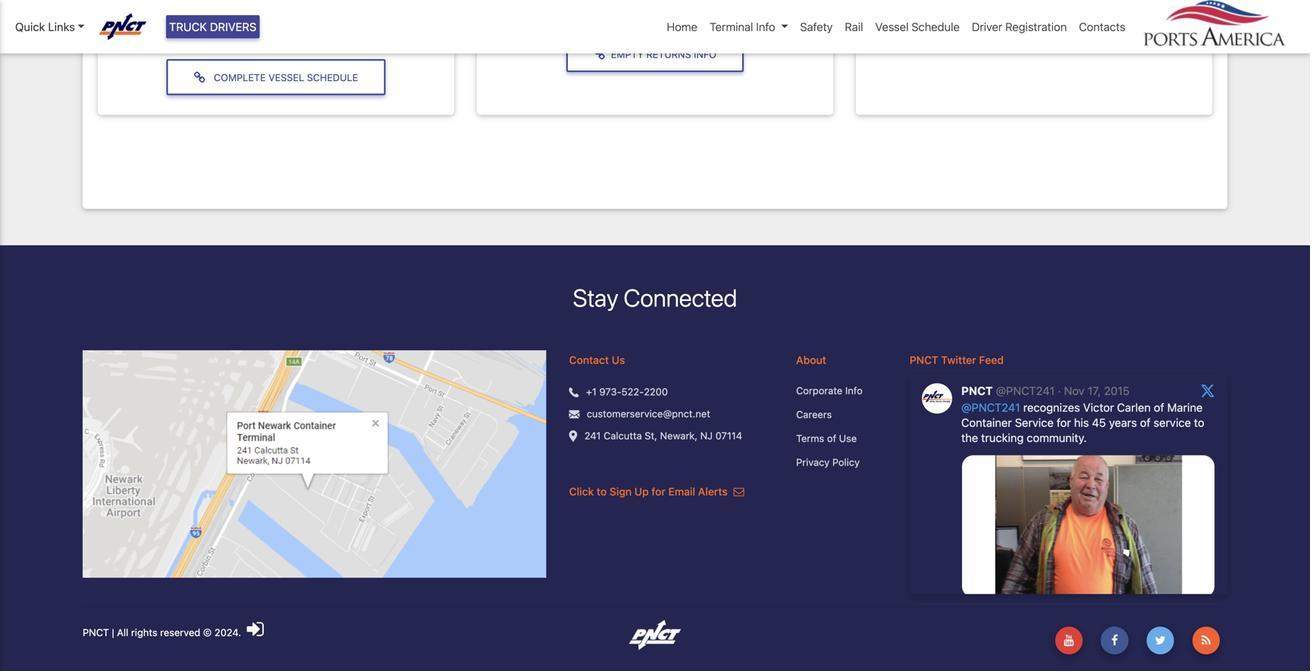 Task type: describe. For each thing, give the bounding box(es) containing it.
rights
[[131, 627, 157, 638]]

privacy policy link
[[796, 455, 887, 470]]

quick
[[15, 20, 45, 33]]

contact
[[569, 354, 609, 366]]

sign in image
[[247, 619, 264, 639]]

driver registration
[[972, 20, 1067, 33]]

corporate
[[796, 385, 843, 396]]

connected
[[624, 283, 737, 312]]

0 horizontal spatial vessel
[[269, 72, 304, 83]]

use
[[839, 433, 857, 444]]

policy
[[833, 457, 860, 468]]

info for terminal info
[[756, 20, 776, 33]]

feed
[[979, 354, 1004, 366]]

terminal info
[[710, 20, 776, 33]]

all
[[117, 627, 128, 638]]

terms
[[796, 433, 825, 444]]

corporate info
[[796, 385, 863, 396]]

vessel schedule link
[[869, 12, 966, 41]]

0 vertical spatial schedule
[[912, 20, 960, 33]]

links
[[48, 20, 75, 33]]

empty returns info
[[611, 48, 717, 60]]

to
[[597, 485, 607, 498]]

contact us
[[569, 354, 625, 366]]

home link
[[661, 12, 704, 41]]

2024.
[[215, 627, 241, 638]]

for
[[652, 485, 666, 498]]

envelope o image
[[734, 487, 744, 497]]

customerservice@pnct.net
[[587, 408, 711, 419]]

twitter
[[941, 354, 977, 366]]

click
[[569, 485, 594, 498]]

st,
[[645, 430, 657, 441]]

quick links
[[15, 20, 75, 33]]

truck drivers
[[169, 20, 257, 33]]

973-
[[599, 386, 622, 397]]

pnct twitter feed
[[910, 354, 1004, 366]]

email
[[669, 485, 695, 498]]

complete vessel schedule link
[[167, 59, 386, 95]]

calcutta
[[604, 430, 642, 441]]

241 calcutta st, newark, nj 07114
[[585, 430, 742, 441]]

about
[[796, 354, 827, 366]]

returns
[[647, 48, 691, 60]]

link image
[[594, 49, 611, 61]]

quick links link
[[15, 18, 85, 35]]

truck drivers link
[[166, 15, 260, 38]]

up
[[635, 485, 649, 498]]

newark,
[[660, 430, 698, 441]]

contacts link
[[1073, 12, 1132, 41]]

+1 973-522-2200 link
[[586, 385, 668, 399]]

terminal
[[710, 20, 753, 33]]

1 horizontal spatial vessel
[[876, 20, 909, 33]]

corporate info link
[[796, 383, 887, 398]]

complete
[[214, 72, 266, 83]]

rail
[[845, 20, 863, 33]]

privacy
[[796, 457, 830, 468]]

2200
[[644, 386, 668, 397]]

truck
[[169, 20, 207, 33]]

522-
[[622, 386, 644, 397]]

click to sign up for email alerts link
[[569, 485, 744, 498]]

of
[[827, 433, 837, 444]]



Task type: locate. For each thing, give the bounding box(es) containing it.
©
[[203, 627, 212, 638]]

registration
[[1006, 20, 1067, 33]]

+1
[[586, 386, 597, 397]]

2 horizontal spatial info
[[845, 385, 863, 396]]

careers link
[[796, 407, 887, 422]]

1 vertical spatial vessel
[[269, 72, 304, 83]]

rail link
[[839, 12, 869, 41]]

safety link
[[794, 12, 839, 41]]

complete vessel schedule
[[211, 72, 358, 83]]

2 vertical spatial info
[[845, 385, 863, 396]]

careers
[[796, 409, 832, 420]]

terms of use link
[[796, 431, 887, 446]]

1 vertical spatial info
[[694, 48, 717, 60]]

info down the home
[[694, 48, 717, 60]]

sign
[[610, 485, 632, 498]]

us
[[612, 354, 625, 366]]

alerts
[[698, 485, 728, 498]]

empty
[[611, 48, 644, 60]]

link image
[[194, 72, 211, 84]]

pnct
[[910, 354, 939, 366], [83, 627, 109, 638]]

click to sign up for email alerts
[[569, 485, 731, 498]]

safety
[[800, 20, 833, 33]]

0 vertical spatial info
[[756, 20, 776, 33]]

stay connected
[[573, 283, 737, 312]]

0 horizontal spatial info
[[694, 48, 717, 60]]

0 vertical spatial pnct
[[910, 354, 939, 366]]

241 calcutta st, newark, nj 07114 link
[[585, 429, 742, 443]]

nj
[[700, 430, 713, 441]]

vessel schedule
[[876, 20, 960, 33]]

pnct for pnct twitter feed
[[910, 354, 939, 366]]

+1 973-522-2200
[[586, 386, 668, 397]]

1 vertical spatial pnct
[[83, 627, 109, 638]]

vessel right rail
[[876, 20, 909, 33]]

pnct left twitter
[[910, 354, 939, 366]]

stay
[[573, 283, 619, 312]]

drivers
[[210, 20, 257, 33]]

terminal info link
[[704, 12, 794, 41]]

0 vertical spatial vessel
[[876, 20, 909, 33]]

terms of use
[[796, 433, 857, 444]]

1 horizontal spatial info
[[756, 20, 776, 33]]

schedule
[[912, 20, 960, 33], [307, 72, 358, 83]]

241
[[585, 430, 601, 441]]

vessel
[[876, 20, 909, 33], [269, 72, 304, 83]]

info for corporate info
[[845, 385, 863, 396]]

pnct | all rights reserved © 2024.
[[83, 627, 244, 638]]

empty returns info link
[[566, 36, 744, 72]]

pnct left |
[[83, 627, 109, 638]]

driver registration link
[[966, 12, 1073, 41]]

home
[[667, 20, 698, 33]]

privacy policy
[[796, 457, 860, 468]]

0 horizontal spatial schedule
[[307, 72, 358, 83]]

driver
[[972, 20, 1003, 33]]

1 horizontal spatial schedule
[[912, 20, 960, 33]]

info up careers link
[[845, 385, 863, 396]]

info right terminal
[[756, 20, 776, 33]]

|
[[112, 627, 114, 638]]

0 horizontal spatial pnct
[[83, 627, 109, 638]]

vessel right complete
[[269, 72, 304, 83]]

customerservice@pnct.net link
[[587, 407, 711, 421]]

07114
[[716, 430, 742, 441]]

reserved
[[160, 627, 200, 638]]

1 vertical spatial schedule
[[307, 72, 358, 83]]

1 horizontal spatial pnct
[[910, 354, 939, 366]]

info
[[756, 20, 776, 33], [694, 48, 717, 60], [845, 385, 863, 396]]

contacts
[[1079, 20, 1126, 33]]

pnct for pnct | all rights reserved © 2024.
[[83, 627, 109, 638]]



Task type: vqa. For each thing, say whether or not it's contained in the screenshot.
2nd the High
no



